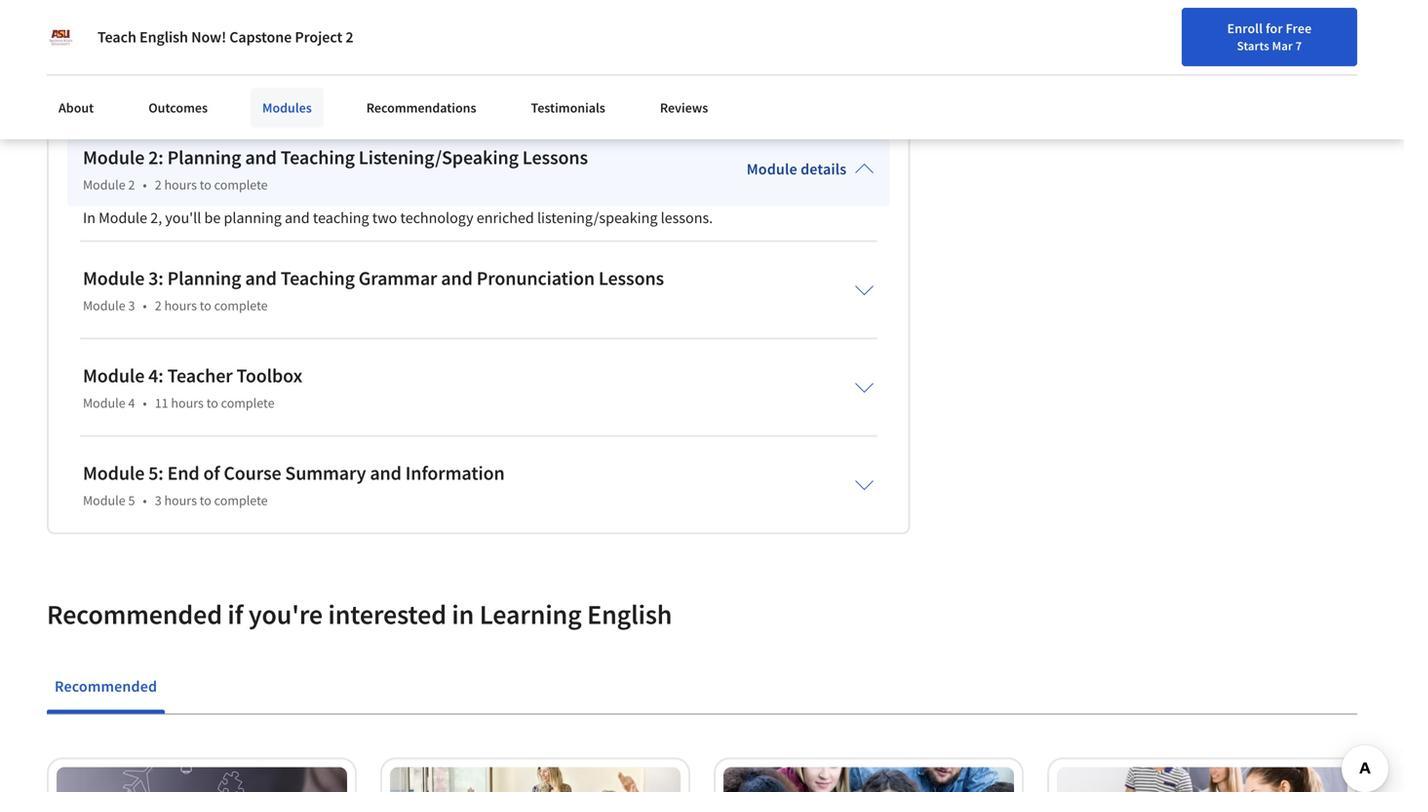 Task type: vqa. For each thing, say whether or not it's contained in the screenshot.
So,
no



Task type: describe. For each thing, give the bounding box(es) containing it.
if
[[228, 598, 243, 632]]

reviews
[[660, 99, 708, 117]]

5
[[128, 492, 135, 509]]

hours inside module 4: teacher toolbox module 4 • 11 hours to complete
[[171, 394, 204, 412]]

3:
[[148, 266, 164, 290]]

with
[[318, 17, 347, 36]]

end
[[167, 461, 200, 485]]

in
[[452, 598, 474, 632]]

teaching for grammar
[[281, 266, 355, 290]]

1 vertical spatial lesson
[[334, 56, 379, 75]]

enroll for free starts mar 7
[[1228, 20, 1312, 54]]

outcomes
[[148, 99, 208, 117]]

free for join for free
[[1367, 25, 1393, 42]]

find your new career
[[1125, 22, 1247, 40]]

recommendations link
[[355, 88, 488, 128]]

edited
[[83, 17, 125, 36]]

0 vertical spatial in
[[1290, 22, 1301, 40]]

interested
[[328, 598, 447, 632]]

toolbox
[[237, 364, 302, 388]]

3 inside the module 5: end of course summary and information module 5 • 3 hours to complete
[[155, 492, 162, 509]]

you're
[[249, 598, 323, 632]]

to inside module 4: teacher toolbox module 4 • 11 hours to complete
[[206, 394, 218, 412]]

enriched
[[477, 208, 534, 228]]

of
[[203, 461, 220, 485]]

2 inside the module 3: planning and teaching grammar and pronunciation lessons module 3 • 2 hours to complete
[[155, 297, 162, 314]]

course
[[224, 461, 281, 485]]

coursera image
[[23, 16, 147, 47]]

complete inside module 2: planning and teaching listening/speaking lessons module 2 • 2 hours to complete
[[214, 176, 268, 193]]

about
[[59, 99, 94, 117]]

recommended if you're interested in learning english
[[47, 598, 672, 632]]

(+video)
[[414, 56, 468, 75]]

edited reading/writing lesson plan with technology (and video)
[[83, 17, 502, 36]]

lessons.
[[661, 208, 713, 228]]

planning
[[224, 208, 282, 228]]

module 5: end of course summary and information module 5 • 3 hours to complete
[[83, 461, 505, 509]]

mar
[[1272, 38, 1293, 54]]

join for free link
[[1313, 15, 1399, 52]]

join
[[1318, 25, 1344, 42]]

enriched
[[163, 56, 221, 75]]

listening/speaking
[[537, 208, 658, 228]]

3 inside the module 3: planning and teaching grammar and pronunciation lessons module 3 • 2 hours to complete
[[128, 297, 135, 314]]

hours inside the module 3: planning and teaching grammar and pronunciation lessons module 3 • 2 hours to complete
[[164, 297, 197, 314]]

11
[[155, 394, 168, 412]]

to inside the module 5: end of course summary and information module 5 • 3 hours to complete
[[200, 492, 212, 509]]

listening/speaking
[[359, 145, 519, 169]]

find your new career link
[[1115, 20, 1257, 44]]

and for course
[[370, 461, 402, 485]]

hours inside module 2: planning and teaching listening/speaking lessons module 2 • 2 hours to complete
[[164, 176, 197, 193]]

reviews link
[[648, 88, 720, 128]]

modules
[[262, 99, 312, 117]]

for for enroll
[[1266, 20, 1283, 37]]

video)
[[462, 17, 502, 36]]

• inside the module 5: end of course summary and information module 5 • 3 hours to complete
[[143, 492, 147, 509]]

2,
[[150, 208, 162, 228]]

to inside module 2: planning and teaching listening/speaking lessons module 2 • 2 hours to complete
[[200, 176, 212, 193]]

learning
[[480, 598, 582, 632]]

and for teaching
[[441, 266, 473, 290]]

technology
[[350, 17, 426, 36]]

now!
[[191, 27, 226, 47]]

planning for 2:
[[167, 145, 241, 169]]

career
[[1210, 22, 1247, 40]]

• inside module 4: teacher toolbox module 4 • 11 hours to complete
[[143, 394, 147, 412]]

1 vertical spatial in
[[83, 208, 96, 228]]

planning for 3:
[[167, 266, 241, 290]]

modules link
[[251, 88, 324, 128]]

complete inside module 4: teacher toolbox module 4 • 11 hours to complete
[[221, 394, 275, 412]]

and for be
[[285, 208, 310, 228]]

120
[[489, 56, 512, 75]]

0 vertical spatial english
[[139, 27, 188, 47]]

module details
[[747, 159, 847, 179]]

teach
[[98, 27, 136, 47]]

module 2: planning and teaching listening/speaking lessons module 2 • 2 hours to complete
[[83, 145, 588, 193]]

teacher
[[167, 364, 233, 388]]

4:
[[148, 364, 164, 388]]

(and
[[429, 17, 458, 36]]

• left 120 on the left top of page
[[476, 56, 481, 75]]

complete inside the module 5: end of course summary and information module 5 • 3 hours to complete
[[214, 492, 268, 509]]



Task type: locate. For each thing, give the bounding box(es) containing it.
0 horizontal spatial plan
[[286, 17, 315, 36]]

plan down technology
[[382, 56, 411, 75]]

to up teacher
[[200, 297, 212, 314]]

teaching down teaching at the left of page
[[281, 266, 355, 290]]

and left teaching at the left of page
[[285, 208, 310, 228]]

free for enroll for free starts mar 7
[[1286, 20, 1312, 37]]

teach english now! capstone project 2
[[98, 27, 354, 47]]

to up be
[[200, 176, 212, 193]]

hours right "11"
[[171, 394, 204, 412]]

2 teaching from the top
[[281, 266, 355, 290]]

1 planning from the top
[[167, 145, 241, 169]]

summary
[[285, 461, 366, 485]]

1 vertical spatial 3
[[155, 492, 162, 509]]

for up mar on the right top of page
[[1266, 20, 1283, 37]]

2:
[[148, 145, 164, 169]]

to
[[200, 176, 212, 193], [200, 297, 212, 314], [206, 394, 218, 412], [200, 492, 212, 509]]

testimonials
[[531, 99, 606, 117]]

reading/writing down capstone
[[224, 56, 331, 75]]

1 horizontal spatial in
[[1290, 22, 1301, 40]]

and inside the module 5: end of course summary and information module 5 • 3 hours to complete
[[370, 461, 402, 485]]

0 vertical spatial planning
[[167, 145, 241, 169]]

teaching
[[281, 145, 355, 169], [281, 266, 355, 290]]

grammar
[[359, 266, 437, 290]]

complete inside the module 3: planning and teaching grammar and pronunciation lessons module 3 • 2 hours to complete
[[214, 297, 268, 314]]

planning right 3:
[[167, 266, 241, 290]]

complete down "toolbox"
[[221, 394, 275, 412]]

0 horizontal spatial lessons
[[523, 145, 588, 169]]

and
[[245, 145, 277, 169], [285, 208, 310, 228], [245, 266, 277, 290], [441, 266, 473, 290], [370, 461, 402, 485]]

0 vertical spatial plan
[[286, 17, 315, 36]]

recommendations
[[366, 99, 477, 117]]

be
[[204, 208, 221, 228]]

outcomes link
[[137, 88, 219, 128]]

planning right 2:
[[167, 145, 241, 169]]

information
[[405, 461, 505, 485]]

0 horizontal spatial lesson
[[237, 17, 283, 36]]

plan
[[286, 17, 315, 36], [382, 56, 411, 75]]

log
[[1267, 22, 1287, 40]]

lessons down testimonials link
[[523, 145, 588, 169]]

1 horizontal spatial lesson
[[334, 56, 379, 75]]

1 horizontal spatial english
[[587, 598, 672, 632]]

and inside module 2: planning and teaching listening/speaking lessons module 2 • 2 hours to complete
[[245, 145, 277, 169]]

you'll
[[165, 208, 201, 228]]

recommended
[[47, 598, 222, 632], [55, 677, 157, 697]]

1 horizontal spatial for
[[1347, 25, 1364, 42]]

to down teacher
[[206, 394, 218, 412]]

lessons inside the module 3: planning and teaching grammar and pronunciation lessons module 3 • 2 hours to complete
[[599, 266, 664, 290]]

0 horizontal spatial 3
[[128, 297, 135, 314]]

recommended for recommended
[[55, 677, 157, 697]]

and right summary
[[370, 461, 402, 485]]

1 horizontal spatial free
[[1367, 25, 1393, 42]]

hours down end
[[164, 492, 197, 509]]

pronunciation
[[477, 266, 595, 290]]

1 vertical spatial reading/writing
[[224, 56, 331, 75]]

1 horizontal spatial plan
[[382, 56, 411, 75]]

and down modules link
[[245, 145, 277, 169]]

module 4: teacher toolbox module 4 • 11 hours to complete
[[83, 364, 302, 412]]

log in link
[[1257, 20, 1311, 43]]

in
[[1290, 22, 1301, 40], [83, 208, 96, 228]]

reading/writing up "enriched"
[[128, 17, 234, 36]]

in right log
[[1290, 22, 1301, 40]]

0 horizontal spatial in
[[83, 208, 96, 228]]

in left 2,
[[83, 208, 96, 228]]

free right join
[[1367, 25, 1393, 42]]

two
[[372, 208, 397, 228]]

for inside enroll for free starts mar 7
[[1266, 20, 1283, 37]]

1 vertical spatial lessons
[[599, 266, 664, 290]]

lesson
[[237, 17, 283, 36], [334, 56, 379, 75]]

2
[[346, 27, 354, 47], [128, 176, 135, 193], [155, 176, 162, 193], [155, 297, 162, 314]]

1 vertical spatial recommended
[[55, 677, 157, 697]]

testimonials link
[[519, 88, 617, 128]]

• inside the module 3: planning and teaching grammar and pronunciation lessons module 3 • 2 hours to complete
[[143, 297, 147, 314]]

•
[[476, 56, 481, 75], [143, 176, 147, 193], [143, 297, 147, 314], [143, 394, 147, 412], [143, 492, 147, 509]]

1 horizontal spatial 3
[[155, 492, 162, 509]]

2 planning from the top
[[167, 266, 241, 290]]

• down outcomes 'link'
[[143, 176, 147, 193]]

your
[[1153, 22, 1179, 40]]

0 vertical spatial 3
[[128, 297, 135, 314]]

free up 7
[[1286, 20, 1312, 37]]

hours
[[164, 176, 197, 193], [164, 297, 197, 314], [171, 394, 204, 412], [164, 492, 197, 509]]

recommended for recommended if you're interested in learning english
[[47, 598, 222, 632]]

0 horizontal spatial for
[[1266, 20, 1283, 37]]

to down of
[[200, 492, 212, 509]]

recommended button
[[47, 663, 165, 710]]

None search field
[[278, 12, 600, 51]]

teaching inside module 2: planning and teaching listening/speaking lessons module 2 • 2 hours to complete
[[281, 145, 355, 169]]

recommended inside button
[[55, 677, 157, 697]]

1 teaching from the top
[[281, 145, 355, 169]]

3
[[128, 297, 135, 314], [155, 492, 162, 509]]

lesson down "with"
[[334, 56, 379, 75]]

lesson right 'now!'
[[237, 17, 283, 36]]

new
[[1181, 22, 1207, 40]]

arizona state university image
[[47, 23, 74, 51]]

0 vertical spatial lessons
[[523, 145, 588, 169]]

technology-enriched reading/writing lesson plan (+video) • 120 minutes
[[83, 56, 568, 75]]

0 vertical spatial recommended
[[47, 598, 222, 632]]

teaching for listening/speaking
[[281, 145, 355, 169]]

for for join
[[1347, 25, 1364, 42]]

1 horizontal spatial lessons
[[599, 266, 664, 290]]

complete up "toolbox"
[[214, 297, 268, 314]]

plan left "with"
[[286, 17, 315, 36]]

hours up you'll in the top left of the page
[[164, 176, 197, 193]]

7
[[1296, 38, 1302, 54]]

free inside enroll for free starts mar 7
[[1286, 20, 1312, 37]]

planning inside module 2: planning and teaching listening/speaking lessons module 2 • 2 hours to complete
[[167, 145, 241, 169]]

project
[[295, 27, 343, 47]]

log in
[[1267, 22, 1301, 40]]

• right 4
[[143, 394, 147, 412]]

module 3: planning and teaching grammar and pronunciation lessons module 3 • 2 hours to complete
[[83, 266, 664, 314]]

hours inside the module 5: end of course summary and information module 5 • 3 hours to complete
[[164, 492, 197, 509]]

find
[[1125, 22, 1150, 40]]

about link
[[47, 88, 106, 128]]

teaching inside the module 3: planning and teaching grammar and pronunciation lessons module 3 • 2 hours to complete
[[281, 266, 355, 290]]

1 vertical spatial planning
[[167, 266, 241, 290]]

teaching
[[313, 208, 369, 228]]

details
[[801, 159, 847, 179]]

1 vertical spatial english
[[587, 598, 672, 632]]

5:
[[148, 461, 164, 485]]

minutes
[[515, 56, 568, 75]]

1 vertical spatial teaching
[[281, 266, 355, 290]]

technology-
[[83, 56, 163, 75]]

free inside join for free link
[[1367, 25, 1393, 42]]

lessons inside module 2: planning and teaching listening/speaking lessons module 2 • 2 hours to complete
[[523, 145, 588, 169]]

enroll
[[1228, 20, 1263, 37]]

in module 2, you'll be planning and teaching two technology enriched listening/speaking lessons.
[[83, 208, 713, 228]]

4
[[128, 394, 135, 412]]

teaching down modules
[[281, 145, 355, 169]]

planning
[[167, 145, 241, 169], [167, 266, 241, 290]]

and down planning
[[245, 266, 277, 290]]

starts
[[1237, 38, 1270, 54]]

technology
[[400, 208, 474, 228]]

• right 5
[[143, 492, 147, 509]]

planning inside the module 3: planning and teaching grammar and pronunciation lessons module 3 • 2 hours to complete
[[167, 266, 241, 290]]

english
[[139, 27, 188, 47], [587, 598, 672, 632]]

0 horizontal spatial english
[[139, 27, 188, 47]]

0 horizontal spatial free
[[1286, 20, 1312, 37]]

complete
[[214, 176, 268, 193], [214, 297, 268, 314], [221, 394, 275, 412], [214, 492, 268, 509]]

0 vertical spatial lesson
[[237, 17, 283, 36]]

capstone
[[229, 27, 292, 47]]

lessons
[[523, 145, 588, 169], [599, 266, 664, 290]]

free
[[1286, 20, 1312, 37], [1367, 25, 1393, 42]]

1 vertical spatial plan
[[382, 56, 411, 75]]

complete up planning
[[214, 176, 268, 193]]

for right join
[[1347, 25, 1364, 42]]

complete down course
[[214, 492, 268, 509]]

hours up teacher
[[164, 297, 197, 314]]

0 vertical spatial reading/writing
[[128, 17, 234, 36]]

0 vertical spatial teaching
[[281, 145, 355, 169]]

and right grammar
[[441, 266, 473, 290]]

• up module 4: teacher toolbox module 4 • 11 hours to complete
[[143, 297, 147, 314]]

to inside the module 3: planning and teaching grammar and pronunciation lessons module 3 • 2 hours to complete
[[200, 297, 212, 314]]

lessons down listening/speaking
[[599, 266, 664, 290]]

• inside module 2: planning and teaching listening/speaking lessons module 2 • 2 hours to complete
[[143, 176, 147, 193]]

reading/writing
[[128, 17, 234, 36], [224, 56, 331, 75]]

join for free
[[1318, 25, 1393, 42]]

module
[[83, 145, 145, 169], [747, 159, 798, 179], [83, 176, 126, 193], [99, 208, 147, 228], [83, 266, 145, 290], [83, 297, 126, 314], [83, 364, 145, 388], [83, 394, 126, 412], [83, 461, 145, 485], [83, 492, 126, 509]]



